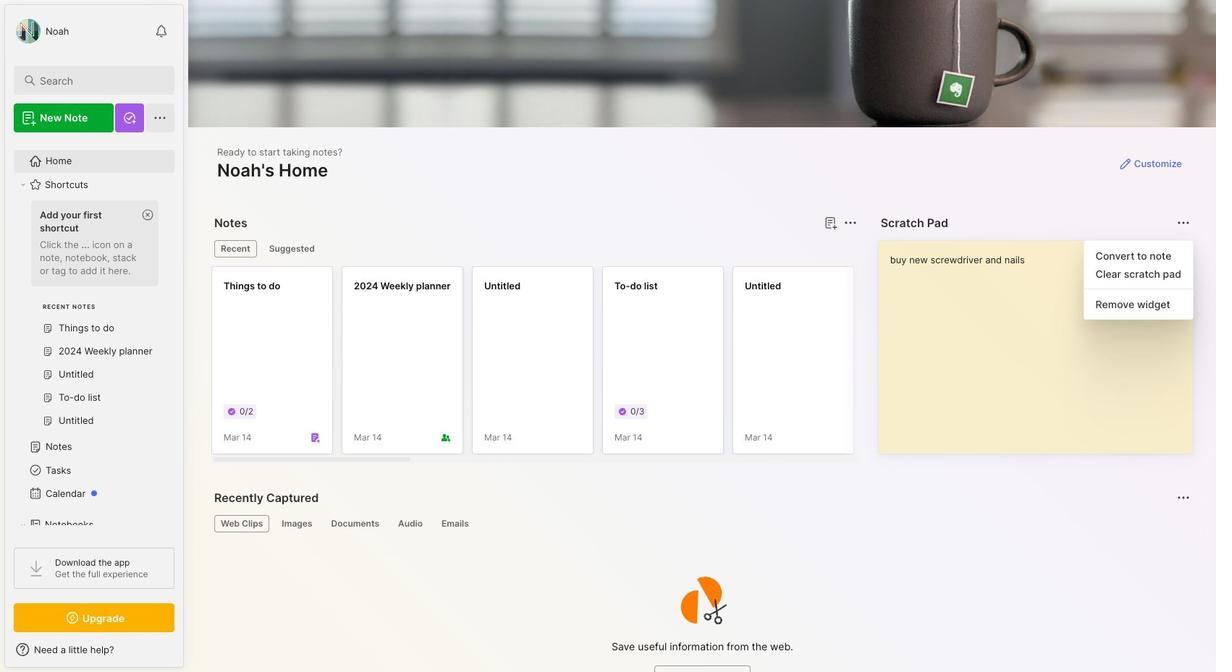 Task type: vqa. For each thing, say whether or not it's contained in the screenshot.
More actions icon
yes



Task type: locate. For each thing, give the bounding box(es) containing it.
tab
[[214, 240, 257, 258], [263, 240, 321, 258], [214, 515, 270, 533], [275, 515, 319, 533], [325, 515, 386, 533], [392, 515, 429, 533], [435, 515, 475, 533]]

dropdown list menu
[[1084, 247, 1193, 313]]

tab list
[[214, 240, 855, 258], [214, 515, 1188, 533]]

0 vertical spatial more actions image
[[842, 214, 859, 232]]

main element
[[0, 0, 188, 672]]

0 vertical spatial tab list
[[214, 240, 855, 258]]

1 vertical spatial tab list
[[214, 515, 1188, 533]]

1 vertical spatial more actions image
[[1175, 489, 1192, 507]]

More actions field
[[840, 213, 860, 233], [1173, 213, 1194, 233], [1173, 488, 1194, 508]]

row group
[[211, 266, 1216, 463]]

WHAT'S NEW field
[[5, 638, 183, 662]]

group
[[14, 196, 166, 442]]

None search field
[[40, 72, 161, 89]]

tree
[[5, 141, 183, 662]]

more actions image
[[1175, 214, 1192, 232]]

tree inside the main 'element'
[[5, 141, 183, 662]]

0 horizontal spatial more actions image
[[842, 214, 859, 232]]

group inside tree
[[14, 196, 166, 442]]

more actions image
[[842, 214, 859, 232], [1175, 489, 1192, 507]]

expand notebooks image
[[19, 521, 28, 530]]



Task type: describe. For each thing, give the bounding box(es) containing it.
1 tab list from the top
[[214, 240, 855, 258]]

Search text field
[[40, 74, 161, 88]]

none search field inside the main 'element'
[[40, 72, 161, 89]]

1 horizontal spatial more actions image
[[1175, 489, 1192, 507]]

Start writing… text field
[[890, 241, 1192, 442]]

2 tab list from the top
[[214, 515, 1188, 533]]

Account field
[[14, 17, 69, 46]]

click to collapse image
[[183, 646, 194, 663]]



